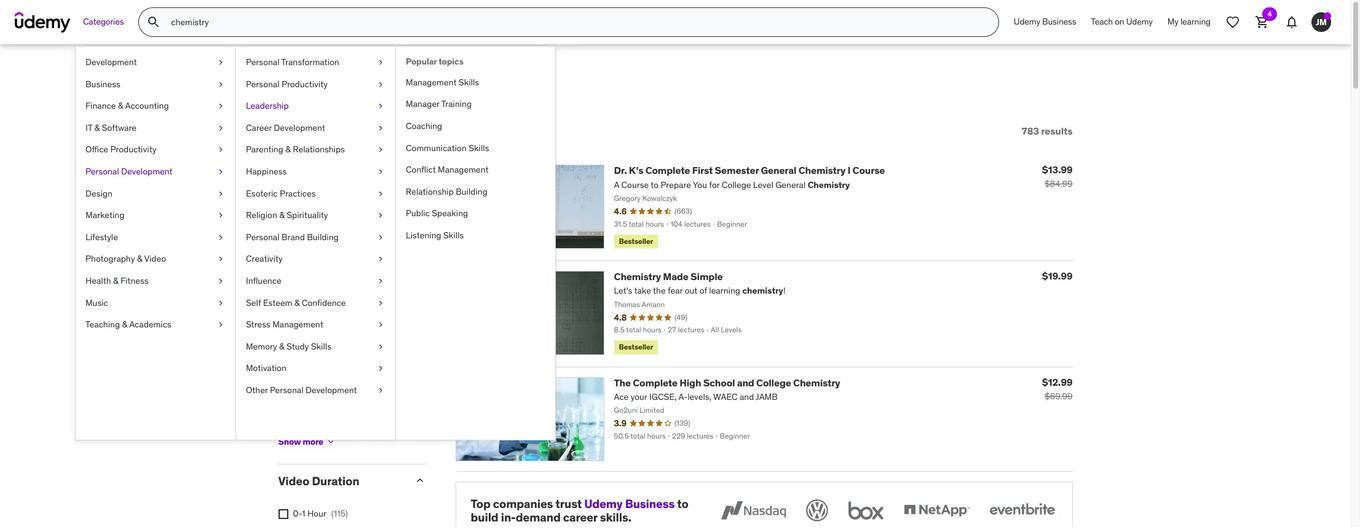 Task type: locate. For each thing, give the bounding box(es) containing it.
& right the teaching
[[122, 319, 127, 330]]

esoteric
[[246, 188, 278, 199]]

small image for video duration
[[414, 475, 426, 487]]

xsmall image
[[216, 57, 226, 69], [216, 78, 226, 91], [376, 78, 386, 91], [216, 210, 226, 222], [376, 254, 386, 266], [376, 275, 386, 287], [216, 297, 226, 309], [376, 297, 386, 309], [376, 341, 386, 353], [278, 347, 288, 357], [376, 363, 386, 375], [278, 391, 288, 401], [278, 413, 288, 423]]

personal inside 'link'
[[246, 78, 280, 90]]

xsmall image for office productivity
[[216, 144, 226, 156]]

783 for 783 results for "chemistry"
[[278, 73, 313, 98]]

religion
[[246, 210, 277, 221]]

xsmall image inside development link
[[216, 57, 226, 69]]

xsmall image inside stress management link
[[376, 319, 386, 331]]

2 vertical spatial small image
[[414, 475, 426, 487]]

transformation
[[281, 57, 339, 68]]

health
[[85, 275, 111, 287]]

1 horizontal spatial productivity
[[282, 78, 328, 90]]

(464)
[[375, 231, 395, 242]]

business left teach
[[1042, 16, 1076, 27]]

parenting
[[246, 144, 283, 155]]

spirituality
[[287, 210, 328, 221]]

the complete high school and college chemistry link
[[614, 377, 840, 389]]

simple
[[691, 271, 723, 283]]

xsmall image
[[376, 57, 386, 69], [216, 100, 226, 112], [376, 100, 386, 112], [216, 122, 226, 134], [376, 122, 386, 134], [216, 144, 226, 156], [376, 144, 386, 156], [216, 166, 226, 178], [376, 166, 386, 178], [216, 188, 226, 200], [376, 188, 386, 200], [376, 210, 386, 222], [216, 232, 226, 244], [376, 232, 386, 244], [216, 254, 226, 266], [216, 275, 226, 287], [216, 319, 226, 331], [376, 319, 386, 331], [278, 369, 288, 379], [376, 385, 386, 397], [326, 437, 336, 447], [278, 510, 288, 520]]

1 horizontal spatial business
[[625, 497, 675, 511]]

productivity down transformation
[[282, 78, 328, 90]]

speaking
[[432, 208, 468, 219]]

business up 'finance'
[[85, 78, 120, 90]]

personal right other
[[270, 385, 303, 396]]

coaching link
[[396, 116, 555, 137]]

0 vertical spatial building
[[456, 186, 488, 197]]

xsmall image inside parenting & relationships link
[[376, 144, 386, 156]]

skills.
[[600, 511, 631, 525]]

1 vertical spatial 783
[[1022, 125, 1039, 137]]

jm link
[[1307, 7, 1336, 37]]

video down lifestyle link
[[144, 254, 166, 265]]

1 vertical spatial building
[[307, 232, 339, 243]]

xsmall image inside influence link
[[376, 275, 386, 287]]

public speaking
[[406, 208, 468, 219]]

small image for ratings
[[414, 175, 426, 188]]

personal for personal brand building
[[246, 232, 280, 243]]

2 horizontal spatial business
[[1042, 16, 1076, 27]]

coaching
[[406, 121, 442, 132]]

business link
[[76, 74, 236, 95]]

development down categories dropdown button
[[85, 57, 137, 68]]

udemy image
[[15, 12, 71, 33]]

0 vertical spatial productivity
[[282, 78, 328, 90]]

personal for personal productivity
[[246, 78, 280, 90]]

parenting & relationships
[[246, 144, 345, 155]]

xsmall image inside health & fitness link
[[216, 275, 226, 287]]

development up parenting & relationships
[[274, 122, 325, 133]]

shopping cart with 4 items image
[[1255, 15, 1270, 30]]

xsmall image inside happiness link
[[376, 166, 386, 178]]

esoteric practices link
[[236, 183, 395, 205]]

xsmall image inside it & software link
[[216, 122, 226, 134]]

it & software link
[[76, 117, 236, 139]]

xsmall image inside the office productivity link
[[216, 144, 226, 156]]

1 vertical spatial management
[[438, 164, 489, 175]]

productivity for office productivity
[[110, 144, 156, 155]]

xsmall image inside design link
[[216, 188, 226, 200]]

finance & accounting link
[[76, 95, 236, 117]]

xsmall image inside marketing link
[[216, 210, 226, 222]]

communication
[[406, 142, 467, 153]]

categories button
[[76, 7, 131, 37]]

listening
[[406, 230, 441, 241]]

1 horizontal spatial building
[[456, 186, 488, 197]]

results for 783 results
[[1041, 125, 1073, 137]]

personal development
[[85, 166, 173, 177]]

$13.99
[[1042, 164, 1073, 176]]

complete right k's
[[645, 164, 690, 177]]

xsmall image for personal brand building
[[376, 232, 386, 244]]

0 horizontal spatial video
[[144, 254, 166, 265]]

& for it & software
[[94, 122, 100, 133]]

photography & video link
[[76, 249, 236, 271]]

design
[[85, 188, 112, 199]]

management down "communication skills" link
[[438, 164, 489, 175]]

0 vertical spatial chemistry
[[799, 164, 846, 177]]

xsmall image inside religion & spirituality link
[[376, 210, 386, 222]]

xsmall image inside personal brand building link
[[376, 232, 386, 244]]

xsmall image inside business link
[[216, 78, 226, 91]]

parenting & relationships link
[[236, 139, 395, 161]]

1 vertical spatial productivity
[[110, 144, 156, 155]]

783 for 783 results
[[1022, 125, 1039, 137]]

productivity up personal development at the top of page
[[110, 144, 156, 155]]

business left 'to'
[[625, 497, 675, 511]]

0 horizontal spatial business
[[85, 78, 120, 90]]

submit search image
[[147, 15, 161, 30]]

0 vertical spatial video
[[144, 254, 166, 265]]

complete right the
[[633, 377, 678, 389]]

xsmall image inside esoteric practices link
[[376, 188, 386, 200]]

small image
[[286, 125, 299, 137], [414, 175, 426, 188], [414, 475, 426, 487]]

(16)
[[314, 390, 327, 401]]

xsmall image inside photography & video link
[[216, 254, 226, 266]]

development
[[85, 57, 137, 68], [274, 122, 325, 133], [121, 166, 173, 177], [306, 385, 357, 396]]

personal down religion
[[246, 232, 280, 243]]

marketing
[[85, 210, 124, 221]]

xsmall image inside self esteem & confidence link
[[376, 297, 386, 309]]

management skills
[[406, 77, 479, 88]]

skills down speaking at the left top
[[443, 230, 464, 241]]

xsmall image inside music 'link'
[[216, 297, 226, 309]]

0 vertical spatial small image
[[286, 125, 299, 137]]

& left study
[[279, 341, 285, 352]]

xsmall image inside 'personal transformation' link
[[376, 57, 386, 69]]

management
[[406, 77, 457, 88], [438, 164, 489, 175], [273, 319, 323, 330]]

0 horizontal spatial building
[[307, 232, 339, 243]]

2 vertical spatial management
[[273, 319, 323, 330]]

xsmall image inside other personal development link
[[376, 385, 386, 397]]

personal for personal transformation
[[246, 57, 280, 68]]

$13.99 $84.99
[[1042, 164, 1073, 190]]

xsmall image for photography & video
[[216, 254, 226, 266]]

video duration
[[278, 474, 359, 489]]

self
[[246, 297, 261, 308]]

productivity for personal productivity
[[282, 78, 328, 90]]

to build in-demand career skills.
[[471, 497, 689, 525]]

public
[[406, 208, 430, 219]]

& down career development
[[285, 144, 291, 155]]

2 horizontal spatial udemy
[[1126, 16, 1153, 27]]

0 vertical spatial business
[[1042, 16, 1076, 27]]

0 horizontal spatial 783
[[278, 73, 313, 98]]

& up fitness on the bottom
[[137, 254, 142, 265]]

building down conflict management link
[[456, 186, 488, 197]]

0 vertical spatial 783
[[278, 73, 313, 98]]

self esteem & confidence
[[246, 297, 346, 308]]

2 vertical spatial chemistry
[[793, 377, 840, 389]]

& for memory & study skills
[[279, 341, 285, 352]]

skills down coaching link
[[469, 142, 489, 153]]

& for 4.0 & up (464)
[[353, 231, 358, 242]]

finance & accounting
[[85, 100, 169, 111]]

xsmall image for development
[[216, 57, 226, 69]]

xsmall image for esoteric practices
[[376, 188, 386, 200]]

management up study
[[273, 319, 323, 330]]

management for stress management
[[273, 319, 323, 330]]

1 vertical spatial udemy business link
[[584, 497, 675, 511]]

esteem
[[263, 297, 292, 308]]

0 horizontal spatial results
[[318, 73, 382, 98]]

xsmall image inside career development link
[[376, 122, 386, 134]]

783 inside status
[[1022, 125, 1039, 137]]

made
[[663, 271, 689, 283]]

show more
[[278, 437, 323, 448]]

marketing link
[[76, 205, 236, 227]]

results up the $13.99
[[1041, 125, 1073, 137]]

1 vertical spatial chemistry
[[614, 271, 661, 283]]

personal up personal productivity
[[246, 57, 280, 68]]

personal brand building
[[246, 232, 339, 243]]

stress
[[246, 319, 270, 330]]

& for religion & spirituality
[[279, 210, 285, 221]]

xsmall image for marketing
[[216, 210, 226, 222]]

learning
[[1181, 16, 1211, 27]]

skills up manager training link
[[459, 77, 479, 88]]

0 vertical spatial results
[[318, 73, 382, 98]]

teaching
[[85, 319, 120, 330]]

1 horizontal spatial results
[[1041, 125, 1073, 137]]

1 horizontal spatial udemy business link
[[1007, 7, 1084, 37]]

semester
[[715, 164, 759, 177]]

1 horizontal spatial udemy
[[1014, 16, 1040, 27]]

xsmall image inside memory & study skills link
[[376, 341, 386, 353]]

hour
[[307, 509, 326, 520]]

top companies trust udemy business
[[471, 497, 675, 511]]

4 link
[[1248, 7, 1277, 37]]

2 vertical spatial business
[[625, 497, 675, 511]]

results inside status
[[1041, 125, 1073, 137]]

1 vertical spatial results
[[1041, 125, 1073, 137]]

box image
[[845, 497, 886, 524]]

&
[[118, 100, 123, 111], [94, 122, 100, 133], [285, 144, 291, 155], [279, 210, 285, 221], [353, 231, 358, 242], [137, 254, 142, 265], [113, 275, 118, 287], [294, 297, 300, 308], [122, 319, 127, 330], [279, 341, 285, 352]]

0 horizontal spatial productivity
[[110, 144, 156, 155]]

building down religion & spirituality link
[[307, 232, 339, 243]]

0 horizontal spatial udemy business link
[[584, 497, 675, 511]]

0 vertical spatial udemy business link
[[1007, 7, 1084, 37]]

listening skills link
[[396, 225, 555, 247]]

relationships
[[293, 144, 345, 155]]

trust
[[555, 497, 582, 511]]

happiness
[[246, 166, 287, 177]]

हिन्दी
[[293, 390, 309, 401]]

xsmall image for self esteem & confidence
[[376, 297, 386, 309]]

duration
[[312, 474, 359, 489]]

jm
[[1316, 16, 1327, 27]]

influence
[[246, 275, 281, 287]]

1 horizontal spatial 783
[[1022, 125, 1039, 137]]

chemistry left 'i'
[[799, 164, 846, 177]]

finance
[[85, 100, 116, 111]]

xsmall image inside show more button
[[326, 437, 336, 447]]

xsmall image for show more
[[326, 437, 336, 447]]

xsmall image for it & software
[[216, 122, 226, 134]]

& right 'finance'
[[118, 100, 123, 111]]

xsmall image inside leadership link
[[376, 100, 386, 112]]

building
[[456, 186, 488, 197], [307, 232, 339, 243]]

results for 783 results for "chemistry"
[[318, 73, 382, 98]]

xsmall image inside personal productivity 'link'
[[376, 78, 386, 91]]

results
[[318, 73, 382, 98], [1041, 125, 1073, 137]]

personal up design
[[85, 166, 119, 177]]

management down popular topics
[[406, 77, 457, 88]]

chemistry right college
[[793, 377, 840, 389]]

video up 0- on the bottom left
[[278, 474, 309, 489]]

xsmall image inside creativity link
[[376, 254, 386, 266]]

personal up leadership
[[246, 78, 280, 90]]

0 horizontal spatial udemy
[[584, 497, 623, 511]]

teach on udemy
[[1091, 16, 1153, 27]]

chemistry for dr. k's complete first semester general chemistry i course
[[799, 164, 846, 177]]

udemy business link left teach
[[1007, 7, 1084, 37]]

1 horizontal spatial video
[[278, 474, 309, 489]]

& left up
[[353, 231, 358, 242]]

udemy inside 'link'
[[1126, 16, 1153, 27]]

1 vertical spatial small image
[[414, 175, 426, 188]]

memory & study skills link
[[236, 336, 395, 358]]

the complete high school and college chemistry
[[614, 377, 840, 389]]

leadership element
[[395, 47, 555, 440]]

& right health
[[113, 275, 118, 287]]

results down transformation
[[318, 73, 382, 98]]

religion & spirituality
[[246, 210, 328, 221]]

management for conflict management
[[438, 164, 489, 175]]

xsmall image inside motivation link
[[376, 363, 386, 375]]

business
[[1042, 16, 1076, 27], [85, 78, 120, 90], [625, 497, 675, 511]]

xsmall image inside finance & accounting link
[[216, 100, 226, 112]]

brand
[[282, 232, 305, 243]]

udemy business link left 'to'
[[584, 497, 675, 511]]

chemistry for the complete high school and college chemistry
[[793, 377, 840, 389]]

& right it on the top
[[94, 122, 100, 133]]

chemistry left made
[[614, 271, 661, 283]]

video duration button
[[278, 474, 404, 489]]

"chemistry"
[[416, 73, 528, 98]]

chemistry
[[799, 164, 846, 177], [614, 271, 661, 283], [793, 377, 840, 389]]

stress management
[[246, 319, 323, 330]]

xsmall image inside lifestyle link
[[216, 232, 226, 244]]

xsmall image for parenting & relationships
[[376, 144, 386, 156]]

& right religion
[[279, 210, 285, 221]]

skills
[[459, 77, 479, 88], [469, 142, 489, 153], [443, 230, 464, 241], [311, 341, 331, 352]]

productivity inside 'link'
[[282, 78, 328, 90]]

my learning
[[1168, 16, 1211, 27]]

xsmall image inside personal development link
[[216, 166, 226, 178]]

xsmall image for personal productivity
[[376, 78, 386, 91]]

personal transformation link
[[236, 52, 395, 74]]

health & fitness link
[[76, 271, 236, 292]]

xsmall image inside teaching & academics link
[[216, 319, 226, 331]]

you have alerts image
[[1324, 12, 1331, 20]]



Task type: vqa. For each thing, say whether or not it's contained in the screenshot.
STUDENTS
no



Task type: describe. For each thing, give the bounding box(es) containing it.
personal development link
[[76, 161, 236, 183]]

nasdaq image
[[718, 497, 789, 524]]

the
[[614, 377, 631, 389]]

career
[[563, 511, 597, 525]]

manager training link
[[396, 94, 555, 116]]

dr.
[[614, 164, 627, 177]]

popular
[[406, 56, 437, 67]]

xsmall image for memory & study skills
[[376, 341, 386, 353]]

small image inside filter button
[[286, 125, 299, 137]]

4
[[1268, 9, 1272, 18]]

xsmall image for finance & accounting
[[216, 100, 226, 112]]

build
[[471, 511, 498, 525]]

motivation link
[[236, 358, 395, 380]]

office productivity link
[[76, 139, 236, 161]]

(684)
[[326, 346, 347, 357]]

783 results
[[1022, 125, 1073, 137]]

relationship building link
[[396, 181, 555, 203]]

$12.99
[[1042, 376, 1073, 388]]

& for parenting & relationships
[[285, 144, 291, 155]]

training
[[441, 99, 472, 110]]

português
[[293, 433, 333, 444]]

other personal development link
[[236, 380, 395, 402]]

xsmall image for business
[[216, 78, 226, 91]]

xsmall image for health & fitness
[[216, 275, 226, 287]]

on
[[1115, 16, 1124, 27]]

leadership link
[[236, 95, 395, 117]]

personal for personal development
[[85, 166, 119, 177]]

development link
[[76, 52, 236, 74]]

& for photography & video
[[137, 254, 142, 265]]

manager
[[406, 99, 440, 110]]

xsmall image for other personal development
[[376, 385, 386, 397]]

development down motivation link
[[306, 385, 357, 396]]

ratings
[[278, 175, 320, 190]]

development down the office productivity link
[[121, 166, 173, 177]]

1 vertical spatial complete
[[633, 377, 678, 389]]

for
[[386, 73, 412, 98]]

volkswagen image
[[803, 497, 830, 524]]

office
[[85, 144, 108, 155]]

building inside the leadership element
[[456, 186, 488, 197]]

notifications image
[[1285, 15, 1299, 30]]

religion & spirituality link
[[236, 205, 395, 227]]

dr. k's complete first semester general chemistry i course link
[[614, 164, 885, 177]]

relationship building
[[406, 186, 488, 197]]

esoteric practices
[[246, 188, 316, 199]]

confidence
[[302, 297, 346, 308]]

xsmall image for personal transformation
[[376, 57, 386, 69]]

xsmall image for happiness
[[376, 166, 386, 178]]

software
[[102, 122, 137, 133]]

0-
[[293, 509, 302, 520]]

xsmall image for religion & spirituality
[[376, 210, 386, 222]]

xsmall image for personal development
[[216, 166, 226, 178]]

xsmall image for leadership
[[376, 100, 386, 112]]

xsmall image for creativity
[[376, 254, 386, 266]]

(272)
[[375, 209, 394, 220]]

leadership
[[246, 100, 289, 111]]

happiness link
[[236, 161, 395, 183]]

1 vertical spatial video
[[278, 474, 309, 489]]

conflict
[[406, 164, 436, 175]]

teaching & academics
[[85, 319, 171, 330]]

in-
[[501, 511, 516, 525]]

udemy business
[[1014, 16, 1076, 27]]

manager training
[[406, 99, 472, 110]]

xsmall image for career development
[[376, 122, 386, 134]]

to
[[677, 497, 689, 511]]

self esteem & confidence link
[[236, 292, 395, 314]]

categories
[[83, 16, 124, 27]]

0 vertical spatial complete
[[645, 164, 690, 177]]

first
[[692, 164, 713, 177]]

language
[[278, 311, 332, 326]]

popular topics
[[406, 56, 464, 67]]

health & fitness
[[85, 275, 149, 287]]

783 results status
[[1022, 125, 1073, 137]]

xsmall image for influence
[[376, 275, 386, 287]]

general
[[761, 164, 796, 177]]

other personal development
[[246, 385, 357, 396]]

memory & study skills
[[246, 341, 331, 352]]

1 vertical spatial business
[[85, 78, 120, 90]]

wishlist image
[[1226, 15, 1240, 30]]

my
[[1168, 16, 1179, 27]]

high
[[680, 377, 701, 389]]

& for health & fitness
[[113, 275, 118, 287]]

teach on udemy link
[[1084, 7, 1160, 37]]

fitness
[[120, 275, 149, 287]]

public speaking link
[[396, 203, 555, 225]]

conflict management
[[406, 164, 489, 175]]

eventbrite image
[[987, 497, 1057, 524]]

school
[[703, 377, 735, 389]]

music link
[[76, 292, 236, 314]]

xsmall image for design
[[216, 188, 226, 200]]

skills for communication skills
[[469, 142, 489, 153]]

skills down stress management link
[[311, 341, 331, 352]]

4.0 & up (464)
[[339, 231, 395, 242]]

$12.99 $69.99
[[1042, 376, 1073, 402]]

xsmall image for stress management
[[376, 319, 386, 331]]

photography
[[85, 254, 135, 265]]

creativity
[[246, 254, 283, 265]]

0 vertical spatial management
[[406, 77, 457, 88]]

personal brand building link
[[236, 227, 395, 249]]

filter
[[301, 125, 325, 137]]

skills for listening skills
[[443, 230, 464, 241]]

& for finance & accounting
[[118, 100, 123, 111]]

xsmall image for teaching & academics
[[216, 319, 226, 331]]

0-1 hour (115)
[[293, 509, 348, 520]]

xsmall image for lifestyle
[[216, 232, 226, 244]]

lifestyle
[[85, 232, 118, 243]]

xsmall image for music
[[216, 297, 226, 309]]

netapp image
[[901, 497, 972, 524]]

personal productivity link
[[236, 74, 395, 95]]

xsmall image for motivation
[[376, 363, 386, 375]]

Search for anything text field
[[169, 12, 984, 33]]

listening skills
[[406, 230, 464, 241]]

skills for management skills
[[459, 77, 479, 88]]

music
[[85, 297, 108, 308]]

k's
[[629, 164, 643, 177]]

& up 'language'
[[294, 297, 300, 308]]

my learning link
[[1160, 7, 1218, 37]]

demand
[[516, 511, 561, 525]]

783 results for "chemistry"
[[278, 73, 528, 98]]

& for teaching & academics
[[122, 319, 127, 330]]

management skills link
[[396, 72, 555, 94]]



